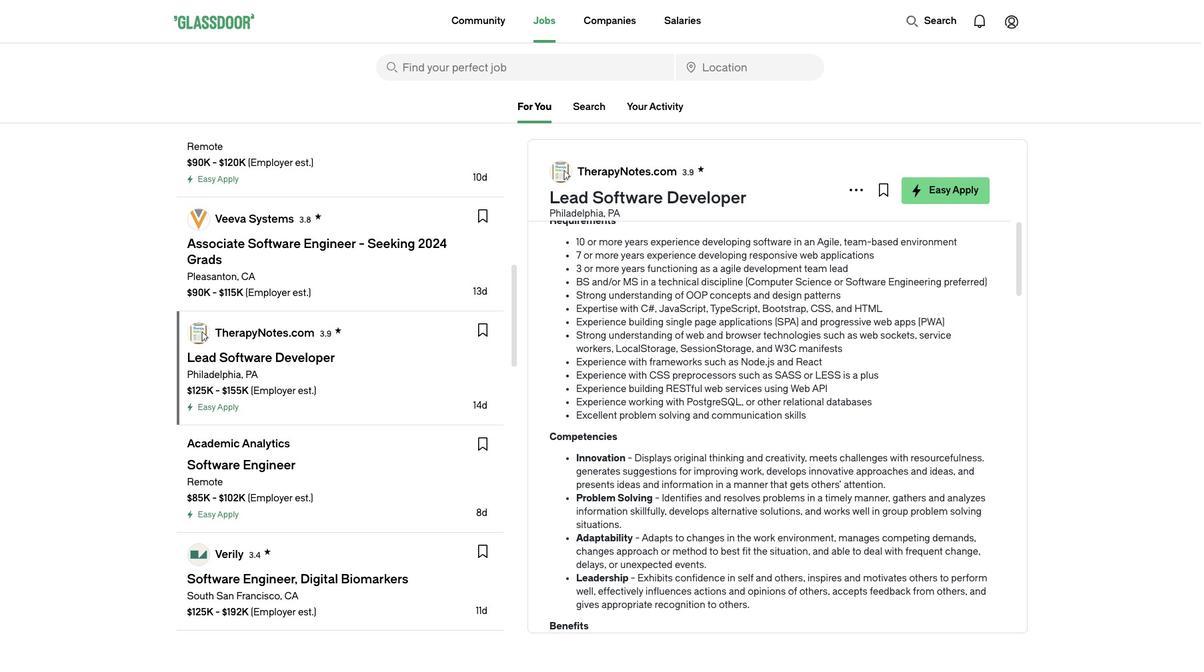 Task type: describe. For each thing, give the bounding box(es) containing it.
(employer inside philadelphia, pa $125k - $155k (employer est.)
[[251, 386, 296, 397]]

10 or more years experience developing software in an agile, team-based environment 7 or more years experience developing responsive web applications 3 or more years functioning as a agile development team lead bs and/or ms in a technical discipline (computer science or software engineering preferred) strong understanding of oop concepts and design patterns expertise with c#, javascript, typescript, bootstrap, css, and html experience building single page applications (spa) and progressive web apps (pwa) strong understanding of web and browser technologies such as web sockets, service workers, localstorage, sessionstorage, and w3c manifests experience with frameworks such as node.js and react experience with css preprocessors such as sass or less is a plus experience building restful web services using web api experience working with postgresql, or other relational databases excellent problem solving and communication skills
[[577, 237, 988, 422]]

manifests
[[799, 344, 843, 355]]

1 vertical spatial other
[[656, 181, 679, 192]]

team inside 10 or more years experience developing software in an agile, team-based environment 7 or more years experience developing responsive web applications 3 or more years functioning as a agile development team lead bs and/or ms in a technical discipline (computer science or software engineering preferred) strong understanding of oop concepts and design patterns expertise with c#, javascript, typescript, bootstrap, css, and html experience building single page applications (spa) and progressive web apps (pwa) strong understanding of web and browser technologies such as web sockets, service workers, localstorage, sessionstorage, and w3c manifests experience with frameworks such as node.js and react experience with css preprocessors such as sass or less is a plus experience building restful web services using web api experience working with postgresql, or other relational databases excellent problem solving and communication skills
[[805, 264, 828, 275]]

inspires
[[808, 573, 843, 585]]

as down sessionstorage,
[[729, 357, 739, 368]]

web
[[791, 384, 811, 395]]

adaptability
[[577, 533, 633, 545]]

- inside remote $90k - $120k (employer est.)
[[213, 158, 217, 169]]

jobs link
[[534, 0, 556, 43]]

easy apply down "$102k" on the left of the page
[[198, 511, 239, 520]]

0 vertical spatial team
[[829, 168, 852, 179]]

less
[[816, 370, 842, 382]]

$125k inside south san francisco, ca $125k - $192k (employer est.)
[[187, 607, 213, 619]]

skills
[[785, 410, 807, 422]]

requirements
[[550, 216, 617, 227]]

develops inside the - displays original thinking and creativity, meets challenges with resourcefulness. generates suggestions for improving work, develops innovative approaches and ideas, and presents ideas and information in a manner that gets others' attention.
[[767, 467, 807, 478]]

and up alternative at the bottom right of the page
[[705, 493, 722, 505]]

pa inside philadelphia, pa $125k - $155k (employer est.)
[[246, 370, 258, 381]]

business
[[771, 141, 811, 152]]

- adapts to changes in the work environment, manages competing demands, changes approach or method to best fit the situation, and able to deal with frequent change, delays, or unexpected events.
[[577, 533, 981, 571]]

1 horizontal spatial 3.9
[[683, 168, 694, 177]]

a right the is
[[853, 370, 859, 382]]

in up assist
[[626, 154, 634, 166]]

veeva systems logo image
[[188, 209, 209, 230]]

and down 'perform'
[[970, 587, 987, 598]]

lead
[[830, 264, 849, 275]]

and right "gathers"
[[929, 493, 946, 505]]

decision
[[637, 154, 674, 166]]

deal
[[864, 547, 883, 558]]

web down progressive
[[860, 330, 879, 342]]

easy up academic
[[198, 403, 216, 412]]

- displays original thinking and creativity, meets challenges with resourcefulness. generates suggestions for improving work, develops innovative approaches and ideas, and presents ideas and information in a manner that gets others' attention.
[[577, 453, 985, 491]]

and up completeness
[[840, 181, 857, 192]]

attention
[[687, 194, 726, 206]]

2 horizontal spatial other
[[803, 168, 827, 179]]

and down w3c
[[778, 357, 794, 368]]

as up using
[[763, 370, 773, 382]]

development inside 10 or more years experience developing software in an agile, team-based environment 7 or more years experience developing responsive web applications 3 or more years functioning as a agile development team lead bs and/or ms in a technical discipline (computer science or software engineering preferred) strong understanding of oop concepts and design patterns expertise with c#, javascript, typescript, bootstrap, css, and html experience building single page applications (spa) and progressive web apps (pwa) strong understanding of web and browser technologies such as web sockets, service workers, localstorage, sessionstorage, and w3c manifests experience with frameworks such as node.js and react experience with css preprocessors such as sass or less is a plus experience building restful web services using web api experience working with postgresql, or other relational databases excellent problem solving and communication skills
[[744, 264, 803, 275]]

and up the accepts
[[845, 573, 861, 585]]

problem
[[577, 493, 616, 505]]

problem solving
[[577, 493, 653, 505]]

completeness
[[830, 194, 893, 206]]

- inside - adapts to changes in the work environment, manages competing demands, changes approach or method to best fit the situation, and able to deal with frequent change, delays, or unexpected events.
[[636, 533, 640, 545]]

- inside pleasanton, ca $90k - $115k (employer est.)
[[213, 288, 217, 299]]

verily logo image
[[188, 545, 209, 566]]

in inside the - displays original thinking and creativity, meets challenges with resourcefulness. generates suggestions for improving work, develops innovative approaches and ideas, and presents ideas and information in a manner that gets others' attention.
[[716, 480, 724, 491]]

high
[[617, 194, 636, 206]]

generates
[[577, 467, 621, 478]]

solving
[[618, 493, 653, 505]]

and right accuracy
[[811, 194, 828, 206]]

0 horizontal spatial 3.9
[[320, 329, 332, 339]]

0 horizontal spatial changes
[[577, 547, 615, 558]]

0 vertical spatial changes
[[687, 533, 725, 545]]

and up architecture
[[839, 141, 856, 152]]

others, down inspires
[[800, 587, 831, 598]]

software inside lead software developer philadelphia, pa
[[593, 189, 663, 208]]

or right 10 at the left of the page
[[588, 237, 597, 248]]

and up node.js
[[757, 344, 773, 355]]

apply down $120k
[[217, 175, 239, 184]]

14d
[[474, 400, 488, 412]]

competing
[[883, 533, 931, 545]]

of down technical
[[675, 290, 684, 302]]

and up sessionstorage,
[[707, 330, 724, 342]]

manages
[[839, 533, 880, 545]]

a right the ms
[[651, 277, 657, 288]]

est.) inside remote $85k - $102k (employer est.)
[[295, 493, 314, 505]]

logic,
[[813, 141, 837, 152]]

presents
[[577, 480, 615, 491]]

academic
[[187, 438, 240, 450]]

$102k
[[219, 493, 246, 505]]

and down resourcefulness. on the bottom right of the page
[[959, 467, 975, 478]]

apply down "$102k" on the left of the page
[[217, 511, 239, 520]]

$125k inside philadelphia, pa $125k - $155k (employer est.)
[[187, 386, 213, 397]]

using
[[765, 384, 789, 395]]

and left ideas,
[[912, 467, 928, 478]]

actions
[[694, 587, 727, 598]]

1 horizontal spatial such
[[739, 370, 761, 382]]

- inside the - displays original thinking and creativity, meets challenges with resourcefulness. generates suggestions for improving work, develops innovative approaches and ideas, and presents ideas and information in a manner that gets others' attention.
[[628, 453, 633, 465]]

progressive
[[821, 317, 872, 328]]

1 vertical spatial applications
[[719, 317, 773, 328]]

3
[[577, 264, 582, 275]]

best
[[721, 547, 740, 558]]

your activity link
[[627, 101, 684, 113]]

(pwa)
[[919, 317, 946, 328]]

assist
[[630, 168, 655, 179]]

alternative
[[712, 507, 758, 518]]

with left c#,
[[621, 304, 639, 315]]

unexpected
[[621, 560, 673, 571]]

solving inside 10 or more years experience developing software in an agile, team-based environment 7 or more years experience developing responsive web applications 3 or more years functioning as a agile development team lead bs and/or ms in a technical discipline (computer science or software engineering preferred) strong understanding of oop concepts and design patterns expertise with c#, javascript, typescript, bootstrap, css, and html experience building single page applications (spa) and progressive web apps (pwa) strong understanding of web and browser technologies such as web sockets, service workers, localstorage, sessionstorage, and w3c manifests experience with frameworks such as node.js and react experience with css preprocessors such as sass or less is a plus experience building restful web services using web api experience working with postgresql, or other relational databases excellent problem solving and communication skills
[[659, 410, 691, 422]]

in inside - adapts to changes in the work environment, manages competing demands, changes approach or method to best fit the situation, and able to deal with frequent change, delays, or unexpected events.
[[727, 533, 735, 545]]

group
[[883, 507, 909, 518]]

salaries link
[[665, 0, 702, 43]]

preferred)
[[945, 277, 988, 288]]

work,
[[741, 467, 765, 478]]

2 strong from the top
[[577, 330, 607, 342]]

bootstrap,
[[763, 304, 809, 315]]

0 horizontal spatial search
[[573, 101, 606, 113]]

est.) inside remote $90k - $120k (employer est.)
[[295, 158, 314, 169]]

1 vertical spatial experience
[[647, 250, 697, 262]]

others, down situation,
[[775, 573, 806, 585]]

1 vertical spatial team
[[815, 181, 838, 192]]

and down (computer on the right of page
[[754, 290, 771, 302]]

as up discipline
[[701, 264, 711, 275]]

method
[[673, 547, 708, 558]]

5 experience from the top
[[577, 397, 627, 408]]

page
[[695, 317, 717, 328]]

with down restful
[[666, 397, 685, 408]]

web down an
[[800, 250, 819, 262]]

0 vertical spatial years
[[625, 237, 649, 248]]

est.) inside philadelphia, pa $125k - $155k (employer est.)
[[298, 386, 317, 397]]

layers
[[913, 141, 939, 152]]

of down single
[[675, 330, 684, 342]]

$90k inside pleasanton, ca $90k - $115k (employer est.)
[[187, 288, 210, 299]]

for
[[680, 467, 692, 478]]

others, down 'perform'
[[938, 587, 968, 598]]

in down manner,
[[873, 507, 881, 518]]

10
[[577, 237, 585, 248]]

to inside full-stack development including front end, business logic, and data access layers participate in decision making concerning software architecture and design and code reviews mentor and assist in the training and onboarding of other team members work closely with other members of the development team and stakeholders maintain high standards, attention to detail, accuracy and completeness
[[729, 194, 738, 206]]

working
[[629, 397, 664, 408]]

0 horizontal spatial therapynotes.com logo image
[[188, 323, 209, 344]]

to down manages
[[853, 547, 862, 558]]

with inside the - displays original thinking and creativity, meets challenges with resourcefulness. generates suggestions for improving work, develops innovative approaches and ideas, and presents ideas and information in a manner that gets others' attention.
[[891, 453, 909, 465]]

easy apply down $155k
[[198, 403, 239, 412]]

$115k
[[219, 288, 243, 299]]

thinking
[[710, 453, 745, 465]]

w3c
[[775, 344, 797, 355]]

motivates
[[864, 573, 908, 585]]

software inside full-stack development including front end, business logic, and data access layers participate in decision making concerning software architecture and design and code reviews mentor and assist in the training and onboarding of other team members work closely with other members of the development team and stakeholders maintain high standards, attention to detail, accuracy and completeness
[[765, 154, 803, 166]]

css
[[650, 370, 671, 382]]

team-
[[845, 237, 872, 248]]

0 horizontal spatial members
[[681, 181, 724, 192]]

and up closely
[[611, 168, 627, 179]]

detail,
[[740, 194, 766, 206]]

is
[[844, 370, 851, 382]]

approach
[[617, 547, 659, 558]]

and down postgresql, at the right bottom of page
[[693, 410, 710, 422]]

typescript,
[[711, 304, 760, 315]]

work
[[754, 533, 776, 545]]

with inside full-stack development including front end, business logic, and data access layers participate in decision making concerning software architecture and design and code reviews mentor and assist in the training and onboarding of other team members work closely with other members of the development team and stakeholders maintain high standards, attention to detail, accuracy and completeness
[[635, 181, 653, 192]]

and down css,
[[802, 317, 818, 328]]

creativity,
[[766, 453, 808, 465]]

in left an
[[795, 237, 802, 248]]

gathers
[[893, 493, 927, 505]]

remote for $85k
[[187, 477, 223, 489]]

the down "making"
[[668, 168, 682, 179]]

and down layers
[[912, 154, 928, 166]]

and up progressive
[[836, 304, 853, 315]]

3.4
[[249, 551, 261, 560]]

to right "others"
[[941, 573, 950, 585]]

- inside - exhibits confidence in self and others, inspires and motivates others to perform well, effectively influences actions and opinions of others, accepts feedback from others, and gives appropriate recognition to others.
[[631, 573, 636, 585]]

academic analytics
[[187, 438, 290, 450]]

access
[[880, 141, 911, 152]]

apply down $155k
[[217, 403, 239, 412]]

including
[[684, 141, 724, 152]]

events.
[[675, 560, 707, 571]]

web down page
[[686, 330, 705, 342]]

or up "leadership"
[[609, 560, 618, 571]]

web down html
[[874, 317, 893, 328]]

0 vertical spatial applications
[[821, 250, 875, 262]]

for
[[518, 101, 533, 113]]

0 horizontal spatial such
[[705, 357, 727, 368]]

improving
[[694, 467, 739, 478]]

making
[[676, 154, 709, 166]]

remote for $90k
[[187, 141, 223, 153]]

training
[[684, 168, 718, 179]]

Search location field
[[676, 54, 825, 81]]

of down the concerning
[[727, 181, 735, 192]]

concerning
[[712, 154, 762, 166]]

accuracy
[[769, 194, 809, 206]]

1 building from the top
[[629, 317, 664, 328]]

the right fit
[[754, 547, 768, 558]]

remote $85k - $102k (employer est.)
[[187, 477, 314, 505]]

philadelphia, inside lead software developer philadelphia, pa
[[550, 208, 606, 220]]

suggestions
[[623, 467, 677, 478]]

of down business
[[792, 168, 801, 179]]

engineering
[[889, 277, 942, 288]]

apply inside easy apply button
[[953, 185, 979, 196]]

problem inside - identifies and resolves problems in a timely manner, gathers and analyzes information skillfully, develops alternative solutions, and works well in group problem solving situations.
[[911, 507, 949, 518]]

salaries
[[665, 15, 702, 27]]

to up "method"
[[676, 533, 685, 545]]

competencies
[[550, 432, 618, 443]]

1 strong from the top
[[577, 290, 607, 302]]

remote $90k - $120k (employer est.)
[[187, 141, 314, 169]]

frequent
[[906, 547, 944, 558]]

2 vertical spatial years
[[622, 264, 645, 275]]

Search keyword field
[[376, 54, 675, 81]]

to down actions
[[708, 600, 717, 611]]

pleasanton,
[[187, 272, 239, 283]]

3 experience from the top
[[577, 370, 627, 382]]

or right 7
[[584, 250, 593, 262]]

design inside full-stack development including front end, business logic, and data access layers participate in decision making concerning software architecture and design and code reviews mentor and assist in the training and onboarding of other team members work closely with other members of the development team and stakeholders maintain high standards, attention to detail, accuracy and completeness
[[880, 154, 910, 166]]

software inside 10 or more years experience developing software in an agile, team-based environment 7 or more years experience developing responsive web applications 3 or more years functioning as a agile development team lead bs and/or ms in a technical discipline (computer science or software engineering preferred) strong understanding of oop concepts and design patterns expertise with c#, javascript, typescript, bootstrap, css, and html experience building single page applications (spa) and progressive web apps (pwa) strong understanding of web and browser technologies such as web sockets, service workers, localstorage, sessionstorage, and w3c manifests experience with frameworks such as node.js and react experience with css preprocessors such as sass or less is a plus experience building restful web services using web api experience working with postgresql, or other relational databases excellent problem solving and communication skills
[[754, 237, 792, 248]]

web up postgresql, at the right bottom of page
[[705, 384, 723, 395]]

0 vertical spatial members
[[854, 168, 897, 179]]

and up work,
[[747, 453, 764, 465]]

with left css
[[629, 370, 648, 382]]



Task type: locate. For each thing, give the bounding box(es) containing it.
1 vertical spatial $90k
[[187, 288, 210, 299]]

2 none field from the left
[[676, 54, 825, 81]]

c#,
[[641, 304, 657, 315]]

- inside south san francisco, ca $125k - $192k (employer est.)
[[216, 607, 220, 619]]

in down the decision
[[657, 168, 665, 179]]

with up approaches on the bottom of the page
[[891, 453, 909, 465]]

2 vertical spatial team
[[805, 264, 828, 275]]

easy down '$85k'
[[198, 511, 216, 520]]

verily
[[215, 548, 244, 561]]

1 horizontal spatial other
[[758, 397, 781, 408]]

and up others. at bottom right
[[729, 587, 746, 598]]

(employer
[[248, 158, 293, 169], [246, 288, 291, 299], [251, 386, 296, 397], [248, 493, 293, 505], [251, 607, 296, 619]]

none field the search keyword
[[376, 54, 675, 81]]

others.
[[719, 600, 750, 611]]

philadelphia, pa $125k - $155k (employer est.)
[[187, 370, 317, 397]]

francisco,
[[237, 591, 282, 603]]

1 horizontal spatial information
[[662, 480, 714, 491]]

design inside 10 or more years experience developing software in an agile, team-based environment 7 or more years experience developing responsive web applications 3 or more years functioning as a agile development team lead bs and/or ms in a technical discipline (computer science or software engineering preferred) strong understanding of oop concepts and design patterns expertise with c#, javascript, typescript, bootstrap, css, and html experience building single page applications (spa) and progressive web apps (pwa) strong understanding of web and browser technologies such as web sockets, service workers, localstorage, sessionstorage, and w3c manifests experience with frameworks such as node.js and react experience with css preprocessors such as sass or less is a plus experience building restful web services using web api experience working with postgresql, or other relational databases excellent problem solving and communication skills
[[773, 290, 802, 302]]

0 vertical spatial 3.9
[[683, 168, 694, 177]]

0 vertical spatial software
[[765, 154, 803, 166]]

lead software developer philadelphia, pa
[[550, 189, 747, 220]]

your activity
[[627, 101, 684, 113]]

1 horizontal spatial pa
[[608, 208, 621, 220]]

problem inside 10 or more years experience developing software in an agile, team-based environment 7 or more years experience developing responsive web applications 3 or more years functioning as a agile development team lead bs and/or ms in a technical discipline (computer science or software engineering preferred) strong understanding of oop concepts and design patterns expertise with c#, javascript, typescript, bootstrap, css, and html experience building single page applications (spa) and progressive web apps (pwa) strong understanding of web and browser technologies such as web sockets, service workers, localstorage, sessionstorage, and w3c manifests experience with frameworks such as node.js and react experience with css preprocessors such as sass or less is a plus experience building restful web services using web api experience working with postgresql, or other relational databases excellent problem solving and communication skills
[[620, 410, 657, 422]]

understanding up localstorage,
[[609, 330, 673, 342]]

javascript,
[[659, 304, 709, 315]]

exhibits
[[638, 573, 673, 585]]

1 vertical spatial search
[[573, 101, 606, 113]]

pa inside lead software developer philadelphia, pa
[[608, 208, 621, 220]]

with down localstorage,
[[629, 357, 648, 368]]

therapynotes.com down pleasanton, ca $90k - $115k (employer est.)
[[215, 327, 315, 339]]

- left $155k
[[216, 386, 220, 397]]

closely
[[602, 181, 633, 192]]

ideas
[[617, 480, 641, 491]]

0 horizontal spatial none field
[[376, 54, 675, 81]]

easy apply down $120k
[[198, 175, 239, 184]]

design up the bootstrap,
[[773, 290, 802, 302]]

1 experience from the top
[[577, 317, 627, 328]]

2 building from the top
[[629, 384, 664, 395]]

ca inside pleasanton, ca $90k - $115k (employer est.)
[[241, 272, 255, 283]]

4 experience from the top
[[577, 384, 627, 395]]

$192k
[[222, 607, 249, 619]]

2 vertical spatial other
[[758, 397, 781, 408]]

- up approach
[[636, 533, 640, 545]]

therapynotes.com logo image
[[551, 162, 572, 183], [188, 323, 209, 344]]

changes
[[687, 533, 725, 545], [577, 547, 615, 558]]

0 horizontal spatial ca
[[241, 272, 255, 283]]

with down competing at the bottom right of the page
[[885, 547, 904, 558]]

0 horizontal spatial pa
[[246, 370, 258, 381]]

$125k left $155k
[[187, 386, 213, 397]]

0 horizontal spatial design
[[773, 290, 802, 302]]

environment,
[[778, 533, 837, 545]]

in inside - exhibits confidence in self and others, inspires and motivates others to perform well, effectively influences actions and opinions of others, accepts feedback from others, and gives appropriate recognition to others.
[[728, 573, 736, 585]]

and down 'data'
[[861, 154, 878, 166]]

none field the search location
[[676, 54, 825, 81]]

information inside the - displays original thinking and creativity, meets challenges with resourcefulness. generates suggestions for improving work, develops innovative approaches and ideas, and presents ideas and information in a manner that gets others' attention.
[[662, 480, 714, 491]]

other
[[803, 168, 827, 179], [656, 181, 679, 192], [758, 397, 781, 408]]

software down assist
[[593, 189, 663, 208]]

or down the lead
[[835, 277, 844, 288]]

a down the others'
[[818, 493, 823, 505]]

$120k
[[219, 158, 246, 169]]

1 understanding from the top
[[609, 290, 673, 302]]

1 vertical spatial strong
[[577, 330, 607, 342]]

est.) inside south san francisco, ca $125k - $192k (employer est.)
[[298, 607, 317, 619]]

1 vertical spatial understanding
[[609, 330, 673, 342]]

influences
[[646, 587, 692, 598]]

(employer right $120k
[[248, 158, 293, 169]]

browser
[[726, 330, 762, 342]]

develops down identifies at the bottom
[[670, 507, 709, 518]]

1 horizontal spatial solving
[[951, 507, 982, 518]]

0 vertical spatial $90k
[[187, 158, 210, 169]]

(employer inside pleasanton, ca $90k - $115k (employer est.)
[[246, 288, 291, 299]]

therapynotes.com logo image down pleasanton,
[[188, 323, 209, 344]]

- up the effectively
[[631, 573, 636, 585]]

apps
[[895, 317, 917, 328]]

1 vertical spatial solving
[[951, 507, 982, 518]]

such up services on the right of the page
[[739, 370, 761, 382]]

0 horizontal spatial therapynotes.com
[[215, 327, 315, 339]]

in right the ms
[[641, 277, 649, 288]]

others
[[910, 573, 938, 585]]

apply
[[217, 175, 239, 184], [953, 185, 979, 196], [217, 403, 239, 412], [217, 511, 239, 520]]

building up working
[[629, 384, 664, 395]]

the up the detail,
[[738, 181, 752, 192]]

(spa)
[[775, 317, 799, 328]]

concepts
[[710, 290, 752, 302]]

2 experience from the top
[[577, 357, 627, 368]]

1 vertical spatial philadelphia,
[[187, 370, 243, 381]]

the up fit
[[738, 533, 752, 545]]

0 vertical spatial development
[[623, 141, 682, 152]]

full-stack development including front end, business logic, and data access layers participate in decision making concerning software architecture and design and code reviews mentor and assist in the training and onboarding of other team members work closely with other members of the development team and stakeholders maintain high standards, attention to detail, accuracy and completeness
[[577, 141, 989, 206]]

problem down working
[[620, 410, 657, 422]]

1 horizontal spatial ca
[[285, 591, 299, 603]]

2 vertical spatial such
[[739, 370, 761, 382]]

building down c#,
[[629, 317, 664, 328]]

responsive
[[750, 250, 798, 262]]

problem down "gathers"
[[911, 507, 949, 518]]

such down progressive
[[824, 330, 846, 342]]

- down pleasanton,
[[213, 288, 217, 299]]

ca up $115k
[[241, 272, 255, 283]]

solving down restful
[[659, 410, 691, 422]]

1 horizontal spatial therapynotes.com
[[578, 165, 677, 178]]

0 vertical spatial develops
[[767, 467, 807, 478]]

1 vertical spatial develops
[[670, 507, 709, 518]]

0 vertical spatial remote
[[187, 141, 223, 153]]

design down access
[[880, 154, 910, 166]]

functioning
[[648, 264, 698, 275]]

0 vertical spatial therapynotes.com logo image
[[551, 162, 572, 183]]

est.) inside pleasanton, ca $90k - $115k (employer est.)
[[293, 288, 311, 299]]

veeva
[[215, 213, 246, 225]]

ca inside south san francisco, ca $125k - $192k (employer est.)
[[285, 591, 299, 603]]

2 $90k from the top
[[187, 288, 210, 299]]

systems
[[249, 213, 294, 225]]

software inside 10 or more years experience developing software in an agile, team-based environment 7 or more years experience developing responsive web applications 3 or more years functioning as a agile development team lead bs and/or ms in a technical discipline (computer science or software engineering preferred) strong understanding of oop concepts and design patterns expertise with c#, javascript, typescript, bootstrap, css, and html experience building single page applications (spa) and progressive web apps (pwa) strong understanding of web and browser technologies such as web sockets, service workers, localstorage, sessionstorage, and w3c manifests experience with frameworks such as node.js and react experience with css preprocessors such as sass or less is a plus experience building restful web services using web api experience working with postgresql, or other relational databases excellent problem solving and communication skills
[[846, 277, 887, 288]]

0 vertical spatial information
[[662, 480, 714, 491]]

1 $90k from the top
[[187, 158, 210, 169]]

1 horizontal spatial problem
[[911, 507, 949, 518]]

1 vertical spatial changes
[[577, 547, 615, 558]]

or right the 3
[[584, 264, 594, 275]]

identifies
[[662, 493, 703, 505]]

localstorage,
[[616, 344, 679, 355]]

1 $125k from the top
[[187, 386, 213, 397]]

2 $125k from the top
[[187, 607, 213, 619]]

- left $120k
[[213, 158, 217, 169]]

0 vertical spatial solving
[[659, 410, 691, 422]]

in left 'self'
[[728, 573, 736, 585]]

$90k inside remote $90k - $120k (employer est.)
[[187, 158, 210, 169]]

and down suggestions
[[643, 480, 660, 491]]

3.9
[[683, 168, 694, 177], [320, 329, 332, 339]]

(employer inside south san francisco, ca $125k - $192k (employer est.)
[[251, 607, 296, 619]]

as
[[701, 264, 711, 275], [848, 330, 858, 342], [729, 357, 739, 368], [763, 370, 773, 382]]

1 vertical spatial such
[[705, 357, 727, 368]]

members
[[854, 168, 897, 179], [681, 181, 724, 192]]

situation,
[[770, 547, 811, 558]]

1 vertical spatial developing
[[699, 250, 748, 262]]

philadelphia, up $155k
[[187, 370, 243, 381]]

remote inside remote $85k - $102k (employer est.)
[[187, 477, 223, 489]]

1 remote from the top
[[187, 141, 223, 153]]

therapynotes.com for the left therapynotes.com logo
[[215, 327, 315, 339]]

remote up '$85k'
[[187, 477, 223, 489]]

1 horizontal spatial members
[[854, 168, 897, 179]]

0 horizontal spatial information
[[577, 507, 628, 518]]

0 vertical spatial ca
[[241, 272, 255, 283]]

1 vertical spatial pa
[[246, 370, 258, 381]]

0 vertical spatial pa
[[608, 208, 621, 220]]

of inside - exhibits confidence in self and others, inspires and motivates others to perform well, effectively influences actions and opinions of others, accepts feedback from others, and gives appropriate recognition to others.
[[789, 587, 798, 598]]

maintain
[[577, 194, 615, 206]]

(employer down francisco,
[[251, 607, 296, 619]]

of
[[792, 168, 801, 179], [727, 181, 735, 192], [675, 290, 684, 302], [675, 330, 684, 342], [789, 587, 798, 598]]

- up skillfully,
[[655, 493, 660, 505]]

applications up the lead
[[821, 250, 875, 262]]

resolves
[[724, 493, 761, 505]]

0 horizontal spatial philadelphia,
[[187, 370, 243, 381]]

$90k down pleasanton,
[[187, 288, 210, 299]]

with
[[635, 181, 653, 192], [621, 304, 639, 315], [629, 357, 648, 368], [629, 370, 648, 382], [666, 397, 685, 408], [891, 453, 909, 465], [885, 547, 904, 558]]

1 vertical spatial 3.9
[[320, 329, 332, 339]]

sockets,
[[881, 330, 918, 342]]

gets
[[790, 480, 810, 491]]

0 vertical spatial philadelphia,
[[550, 208, 606, 220]]

team
[[829, 168, 852, 179], [815, 181, 838, 192], [805, 264, 828, 275]]

1 horizontal spatial applications
[[821, 250, 875, 262]]

pa
[[608, 208, 621, 220], [246, 370, 258, 381]]

1 vertical spatial building
[[629, 384, 664, 395]]

easy inside easy apply button
[[930, 185, 951, 196]]

(employer inside remote $85k - $102k (employer est.)
[[248, 493, 293, 505]]

as down progressive
[[848, 330, 858, 342]]

1 horizontal spatial none field
[[676, 54, 825, 81]]

1 horizontal spatial therapynotes.com logo image
[[551, 162, 572, 183]]

with down assist
[[635, 181, 653, 192]]

and up opinions
[[756, 573, 773, 585]]

easy apply inside easy apply button
[[930, 185, 979, 196]]

easy down code
[[930, 185, 951, 196]]

or down the adapts at right
[[661, 547, 671, 558]]

pa down high
[[608, 208, 621, 220]]

and inside - adapts to changes in the work environment, manages competing demands, changes approach or method to best fit the situation, and able to deal with frequent change, delays, or unexpected events.
[[813, 547, 830, 558]]

philadelphia, inside philadelphia, pa $125k - $155k (employer est.)
[[187, 370, 243, 381]]

software
[[593, 189, 663, 208], [846, 277, 887, 288]]

0 horizontal spatial other
[[656, 181, 679, 192]]

leadership
[[577, 573, 631, 585]]

change,
[[946, 547, 981, 558]]

1 vertical spatial $125k
[[187, 607, 213, 619]]

node.js
[[741, 357, 775, 368]]

remote up $120k
[[187, 141, 223, 153]]

0 vertical spatial experience
[[651, 237, 700, 248]]

1 vertical spatial ca
[[285, 591, 299, 603]]

$125k
[[187, 386, 213, 397], [187, 607, 213, 619]]

sass
[[776, 370, 802, 382]]

and
[[839, 141, 856, 152], [861, 154, 878, 166], [912, 154, 928, 166], [611, 168, 627, 179], [720, 168, 736, 179], [840, 181, 857, 192], [811, 194, 828, 206], [754, 290, 771, 302], [836, 304, 853, 315], [802, 317, 818, 328], [707, 330, 724, 342], [757, 344, 773, 355], [778, 357, 794, 368], [693, 410, 710, 422], [747, 453, 764, 465], [912, 467, 928, 478], [959, 467, 975, 478], [643, 480, 660, 491], [705, 493, 722, 505], [929, 493, 946, 505], [806, 507, 822, 518], [813, 547, 830, 558], [756, 573, 773, 585], [845, 573, 861, 585], [729, 587, 746, 598], [970, 587, 987, 598]]

1 vertical spatial more
[[596, 250, 619, 262]]

1 none field from the left
[[376, 54, 675, 81]]

standards,
[[639, 194, 684, 206]]

search link
[[573, 101, 606, 113]]

(computer
[[746, 277, 794, 288]]

and left works
[[806, 507, 822, 518]]

1 vertical spatial problem
[[911, 507, 949, 518]]

0 horizontal spatial applications
[[719, 317, 773, 328]]

(employer inside remote $90k - $120k (employer est.)
[[248, 158, 293, 169]]

1 vertical spatial development
[[754, 181, 813, 192]]

0 vertical spatial other
[[803, 168, 827, 179]]

11d
[[476, 606, 488, 617]]

other inside 10 or more years experience developing software in an agile, team-based environment 7 or more years experience developing responsive web applications 3 or more years functioning as a agile development team lead bs and/or ms in a technical discipline (computer science or software engineering preferred) strong understanding of oop concepts and design patterns expertise with c#, javascript, typescript, bootstrap, css, and html experience building single page applications (spa) and progressive web apps (pwa) strong understanding of web and browser technologies such as web sockets, service workers, localstorage, sessionstorage, and w3c manifests experience with frameworks such as node.js and react experience with css preprocessors such as sass or less is a plus experience building restful web services using web api experience working with postgresql, or other relational databases excellent problem solving and communication skills
[[758, 397, 781, 408]]

1 horizontal spatial changes
[[687, 533, 725, 545]]

remote inside remote $90k - $120k (employer est.)
[[187, 141, 223, 153]]

stack
[[597, 141, 621, 152]]

2 understanding from the top
[[609, 330, 673, 342]]

0 horizontal spatial develops
[[670, 507, 709, 518]]

solving down 'analyzes'
[[951, 507, 982, 518]]

0 vertical spatial building
[[629, 317, 664, 328]]

0 vertical spatial software
[[593, 189, 663, 208]]

ca
[[241, 272, 255, 283], [285, 591, 299, 603]]

1 vertical spatial software
[[754, 237, 792, 248]]

solving inside - identifies and resolves problems in a timely manner, gathers and analyzes information skillfully, develops alternative solutions, and works well in group problem solving situations.
[[951, 507, 982, 518]]

data
[[858, 141, 877, 152]]

or down react
[[804, 370, 814, 382]]

0 vertical spatial developing
[[703, 237, 751, 248]]

members down training
[[681, 181, 724, 192]]

lead
[[550, 189, 589, 208]]

in down 'gets'
[[808, 493, 816, 505]]

development down responsive
[[744, 264, 803, 275]]

for you
[[518, 101, 552, 113]]

1 vertical spatial design
[[773, 290, 802, 302]]

or up communication at the right
[[746, 397, 756, 408]]

a up discipline
[[713, 264, 718, 275]]

2 remote from the top
[[187, 477, 223, 489]]

solutions,
[[760, 507, 803, 518]]

a inside the - displays original thinking and creativity, meets challenges with resourcefulness. generates suggestions for improving work, develops innovative approaches and ideas, and presents ideas and information in a manner that gets others' attention.
[[726, 480, 732, 491]]

feedback
[[870, 587, 911, 598]]

search inside button
[[925, 15, 957, 27]]

None field
[[376, 54, 675, 81], [676, 54, 825, 81]]

0 vertical spatial design
[[880, 154, 910, 166]]

you
[[535, 101, 552, 113]]

skillfully,
[[631, 507, 667, 518]]

1 vertical spatial years
[[621, 250, 645, 262]]

easy up veeva systems logo
[[198, 175, 216, 184]]

other down architecture
[[803, 168, 827, 179]]

$155k
[[222, 386, 249, 397]]

- inside philadelphia, pa $125k - $155k (employer est.)
[[216, 386, 220, 397]]

(employer right $155k
[[251, 386, 296, 397]]

1 horizontal spatial software
[[846, 277, 887, 288]]

analytics
[[242, 438, 290, 450]]

1 horizontal spatial design
[[880, 154, 910, 166]]

1 horizontal spatial develops
[[767, 467, 807, 478]]

information inside - identifies and resolves problems in a timely manner, gathers and analyzes information skillfully, develops alternative solutions, and works well in group problem solving situations.
[[577, 507, 628, 518]]

pa up $155k
[[246, 370, 258, 381]]

2 horizontal spatial such
[[824, 330, 846, 342]]

philadelphia, down lead
[[550, 208, 606, 220]]

- inside remote $85k - $102k (employer est.)
[[212, 493, 217, 505]]

understanding
[[609, 290, 673, 302], [609, 330, 673, 342]]

other up the "standards,"
[[656, 181, 679, 192]]

restful
[[666, 384, 703, 395]]

delays,
[[577, 560, 607, 571]]

0 vertical spatial therapynotes.com
[[578, 165, 677, 178]]

therapynotes.com for the right therapynotes.com logo
[[578, 165, 677, 178]]

1 vertical spatial members
[[681, 181, 724, 192]]

0 horizontal spatial problem
[[620, 410, 657, 422]]

your
[[627, 101, 648, 113]]

stakeholders
[[859, 181, 916, 192]]

science
[[796, 277, 832, 288]]

0 vertical spatial more
[[599, 237, 623, 248]]

- inside - identifies and resolves problems in a timely manner, gathers and analyzes information skillfully, develops alternative solutions, and works well in group problem solving situations.
[[655, 493, 660, 505]]

recognition
[[655, 600, 706, 611]]

0 horizontal spatial software
[[593, 189, 663, 208]]

development
[[623, 141, 682, 152], [754, 181, 813, 192], [744, 264, 803, 275]]

0 vertical spatial understanding
[[609, 290, 673, 302]]

able
[[832, 547, 851, 558]]

web
[[800, 250, 819, 262], [874, 317, 893, 328], [686, 330, 705, 342], [860, 330, 879, 342], [705, 384, 723, 395]]

1 vertical spatial information
[[577, 507, 628, 518]]

philadelphia,
[[550, 208, 606, 220], [187, 370, 243, 381]]

development up the decision
[[623, 141, 682, 152]]

1 horizontal spatial search
[[925, 15, 957, 27]]

well,
[[577, 587, 596, 598]]

software
[[765, 154, 803, 166], [754, 237, 792, 248]]

apply down reviews
[[953, 185, 979, 196]]

3.8
[[300, 215, 311, 225]]

resourcefulness.
[[911, 453, 985, 465]]

0 horizontal spatial solving
[[659, 410, 691, 422]]

$90k left $120k
[[187, 158, 210, 169]]

other down using
[[758, 397, 781, 408]]

to
[[729, 194, 738, 206], [676, 533, 685, 545], [710, 547, 719, 558], [853, 547, 862, 558], [941, 573, 950, 585], [708, 600, 717, 611]]

est.)
[[295, 158, 314, 169], [293, 288, 311, 299], [298, 386, 317, 397], [295, 493, 314, 505], [298, 607, 317, 619]]

to left best
[[710, 547, 719, 558]]

0 vertical spatial $125k
[[187, 386, 213, 397]]

1 vertical spatial therapynotes.com
[[215, 327, 315, 339]]

2 vertical spatial more
[[596, 264, 620, 275]]

1 vertical spatial therapynotes.com logo image
[[188, 323, 209, 344]]

in up best
[[727, 533, 735, 545]]

services
[[726, 384, 763, 395]]

information down for
[[662, 480, 714, 491]]

companies
[[584, 15, 637, 27]]

1 horizontal spatial philadelphia,
[[550, 208, 606, 220]]

a inside - identifies and resolves problems in a timely manner, gathers and analyzes information skillfully, develops alternative solutions, and works well in group problem solving situations.
[[818, 493, 823, 505]]

with inside - adapts to changes in the work environment, manages competing demands, changes approach or method to best fit the situation, and able to deal with frequent change, delays, or unexpected events.
[[885, 547, 904, 558]]

a down 'improving'
[[726, 480, 732, 491]]

and down the concerning
[[720, 168, 736, 179]]

develops inside - identifies and resolves problems in a timely manner, gathers and analyzes information skillfully, develops alternative solutions, and works well in group problem solving situations.
[[670, 507, 709, 518]]

0 vertical spatial such
[[824, 330, 846, 342]]



Task type: vqa. For each thing, say whether or not it's contained in the screenshot.
topmost experience
yes



